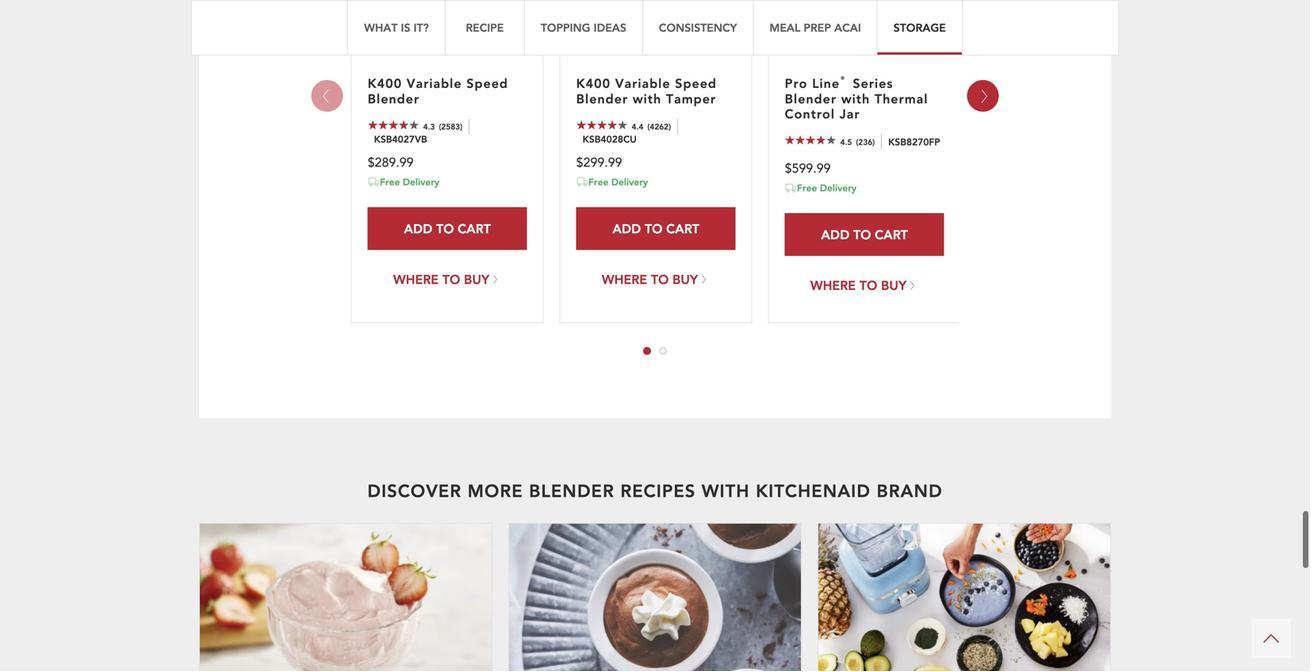 Task type: vqa. For each thing, say whether or not it's contained in the screenshot.
(66)
no



Task type: locate. For each thing, give the bounding box(es) containing it.
0 horizontal spatial delivery
[[403, 176, 440, 188]]

free
[[380, 176, 400, 188], [589, 176, 609, 188], [797, 181, 817, 194]]

free delivery
[[380, 176, 440, 188], [589, 176, 648, 188], [797, 181, 857, 194]]

speed down recipe button
[[467, 75, 508, 92]]

1 horizontal spatial ★★★★
[[576, 119, 618, 131]]

with down ®
[[842, 90, 870, 107]]

buy
[[464, 271, 489, 288], [673, 271, 698, 288], [881, 277, 907, 294]]

variable
[[407, 75, 462, 92], [615, 75, 671, 92]]

pro line ®
[[785, 74, 849, 92]]

2 horizontal spatial ★★★★
[[785, 134, 826, 146]]

1 horizontal spatial ★★★★★
[[576, 119, 628, 131]]

1 with from the left
[[633, 90, 662, 107]]

where
[[393, 271, 439, 288], [602, 271, 647, 288], [811, 277, 856, 294]]

k400 down what
[[368, 75, 402, 92]]

delivery for $289.99
[[403, 176, 440, 188]]

k400 variable speed blender with tamper link
[[576, 75, 717, 107]]

with
[[633, 90, 662, 107], [842, 90, 870, 107]]

topping ideas button
[[524, 0, 642, 56]]

★★★★ ★
[[368, 119, 409, 141], [576, 119, 618, 141], [785, 134, 826, 156]]

add down the $299.99
[[613, 221, 641, 237]]

k400 inside k400 variable speed blender
[[368, 75, 402, 92]]

what is it? button
[[348, 0, 445, 56]]

2 horizontal spatial ★★★★★
[[785, 134, 837, 146]]

buy for $299.99
[[673, 271, 698, 288]]

jar
[[840, 106, 860, 122]]

what
[[364, 20, 398, 35]]

2 horizontal spatial delivery
[[820, 181, 857, 194]]

1 horizontal spatial where to buy
[[602, 271, 698, 288]]

blender
[[529, 479, 615, 502]]

free down the $289.99
[[380, 176, 400, 188]]

(2583)
[[439, 121, 463, 132]]

delivery for $299.99
[[612, 176, 648, 188]]

2 horizontal spatial add to cart button
[[785, 213, 944, 256]]

2 horizontal spatial ★
[[785, 145, 795, 156]]

2 horizontal spatial free
[[797, 181, 817, 194]]

k400
[[368, 75, 402, 92], [576, 75, 611, 92]]

2 blender from the left
[[576, 90, 628, 107]]

variable for $299.99
[[615, 75, 671, 92]]

★★★★ up ksb4028cu
[[576, 119, 618, 131]]

discover
[[367, 479, 462, 502]]

meal prep acai
[[770, 20, 861, 35]]

tab list
[[351, 347, 959, 355]]

blender for $299.99
[[576, 90, 628, 107]]

★★★★ up the 'ksb4027vb'
[[368, 119, 409, 131]]

★ up the $299.99
[[576, 130, 587, 141]]

2 horizontal spatial to
[[853, 226, 871, 243]]

0 horizontal spatial to
[[442, 271, 460, 288]]

to for $289.99
[[436, 221, 454, 237]]

free for $289.99
[[380, 176, 400, 188]]

to
[[436, 221, 454, 237], [645, 221, 663, 237], [853, 226, 871, 243]]

free down $599.99
[[797, 181, 817, 194]]

1 horizontal spatial ★★★★ ★
[[576, 119, 618, 141]]

★
[[368, 130, 378, 141], [576, 130, 587, 141], [785, 145, 795, 156]]

1 variable from the left
[[407, 75, 462, 92]]

$289.99
[[368, 154, 414, 172]]

add to cart for $289.99
[[404, 221, 491, 237]]

recipe
[[466, 20, 504, 35]]

2 horizontal spatial cart
[[875, 226, 908, 243]]

2 horizontal spatial free delivery
[[797, 181, 857, 194]]

add to cart button
[[368, 208, 527, 250], [576, 208, 736, 250], [785, 213, 944, 256]]

1 horizontal spatial add
[[613, 221, 641, 237]]

add to cart button for $599.99
[[785, 213, 944, 256]]

2 horizontal spatial where to buy
[[811, 277, 907, 294]]

★★★★ ★ for $289.99
[[368, 119, 409, 141]]

0 horizontal spatial blender
[[368, 90, 420, 107]]

cart for $289.99
[[458, 221, 491, 237]]

recipes
[[621, 479, 696, 502]]

(4262)
[[648, 121, 671, 132]]

with up the 4.4 (4262)
[[633, 90, 662, 107]]

0 horizontal spatial add to cart
[[404, 221, 491, 237]]

line
[[812, 75, 840, 92]]

ideas
[[594, 20, 627, 35]]

k400 variable speed blender link
[[368, 75, 508, 107]]

0 horizontal spatial ★
[[368, 130, 378, 141]]

k400 variable speed blender
[[368, 75, 508, 107]]

storage button
[[877, 0, 963, 56]]

1 horizontal spatial with
[[842, 90, 870, 107]]

2 horizontal spatial add to cart
[[821, 226, 908, 243]]

★★★★★ up ksb4028cu
[[576, 119, 628, 131]]

strawberry blender ice cream in a glass bowl image
[[200, 524, 492, 672]]

1 horizontal spatial ★
[[576, 130, 587, 141]]

variable inside k400 variable speed blender
[[407, 75, 462, 92]]

0 horizontal spatial add to cart button
[[368, 208, 527, 250]]

2 horizontal spatial to
[[860, 277, 878, 294]]

3 blender from the left
[[785, 90, 837, 107]]

0 horizontal spatial cart
[[458, 221, 491, 237]]

delivery down $599.99
[[820, 181, 857, 194]]

delivery
[[403, 176, 440, 188], [612, 176, 648, 188], [820, 181, 857, 194]]

2 with from the left
[[842, 90, 870, 107]]

delivery down the $289.99
[[403, 176, 440, 188]]

★★★★★ for $299.99
[[576, 119, 628, 131]]

2 horizontal spatial blender
[[785, 90, 837, 107]]

free delivery down the $289.99
[[380, 176, 440, 188]]

2 horizontal spatial buy
[[881, 277, 907, 294]]

previous image
[[975, 85, 995, 106]]

variable for $289.99
[[407, 75, 462, 92]]

0 horizontal spatial where to buy link
[[368, 258, 527, 301]]

speed
[[467, 75, 508, 92], [675, 75, 717, 92]]

ksb4027vb
[[374, 133, 427, 146]]

★★★★★
[[368, 119, 419, 131], [576, 119, 628, 131], [785, 134, 837, 146]]

★★★★ ★ for $299.99
[[576, 119, 618, 141]]

★★★★ ★ up the $299.99
[[576, 119, 618, 141]]

1 horizontal spatial blender
[[576, 90, 628, 107]]

1 horizontal spatial where
[[602, 271, 647, 288]]

where to buy for $289.99
[[393, 271, 489, 288]]

1 horizontal spatial add to cart
[[613, 221, 700, 237]]

where to buy
[[393, 271, 489, 288], [602, 271, 698, 288], [811, 277, 907, 294]]

0 horizontal spatial ★★★★
[[368, 119, 409, 131]]

0 horizontal spatial ★★★★★
[[368, 119, 419, 131]]

speed inside k400 variable speed blender with tamper
[[675, 75, 717, 92]]

to
[[442, 271, 460, 288], [651, 271, 669, 288], [860, 277, 878, 294]]

1 blender from the left
[[368, 90, 420, 107]]

★ up $599.99
[[785, 145, 795, 156]]

1 horizontal spatial k400
[[576, 75, 611, 92]]

professional image
[[785, 0, 944, 52]]

★★★★ ★ up $599.99
[[785, 134, 826, 156]]

★ for $599.99
[[785, 145, 795, 156]]

add to cart
[[404, 221, 491, 237], [613, 221, 700, 237], [821, 226, 908, 243]]

1 speed from the left
[[467, 75, 508, 92]]

0 horizontal spatial variable
[[407, 75, 462, 92]]

0 horizontal spatial speed
[[467, 75, 508, 92]]

add down the $289.99
[[404, 221, 432, 237]]

recipe button
[[445, 0, 524, 56]]

★★★★★ down the control
[[785, 134, 837, 146]]

ksb8270fp
[[889, 136, 941, 148]]

add down $599.99
[[821, 226, 850, 243]]

free delivery for $299.99
[[589, 176, 648, 188]]

speed inside k400 variable speed blender
[[467, 75, 508, 92]]

0 horizontal spatial k400
[[368, 75, 402, 92]]

0 horizontal spatial where
[[393, 271, 439, 288]]

★★★★
[[368, 119, 409, 131], [576, 119, 618, 131], [785, 134, 826, 146]]

1 horizontal spatial buy
[[673, 271, 698, 288]]

with
[[702, 479, 750, 502]]

0 horizontal spatial with
[[633, 90, 662, 107]]

2 horizontal spatial where to buy link
[[785, 264, 944, 307]]

2 horizontal spatial add
[[821, 226, 850, 243]]

variable up 4.4 at the left of page
[[615, 75, 671, 92]]

★★★★ ★ for $599.99
[[785, 134, 826, 156]]

1 horizontal spatial free
[[589, 176, 609, 188]]

storage
[[894, 20, 946, 35]]

blender inside k400 variable speed blender
[[368, 90, 420, 107]]

2 horizontal spatial where
[[811, 277, 856, 294]]

cart for $299.99
[[666, 221, 700, 237]]

variable inside k400 variable speed blender with tamper
[[615, 75, 671, 92]]

meal
[[770, 20, 801, 35]]

★ for $289.99
[[368, 130, 378, 141]]

cart
[[458, 221, 491, 237], [666, 221, 700, 237], [875, 226, 908, 243]]

2 k400 from the left
[[576, 75, 611, 92]]

★★★★★ for $599.99
[[785, 134, 837, 146]]

4.5
[[841, 137, 852, 147]]

1 horizontal spatial cart
[[666, 221, 700, 237]]

meal prep acai button
[[753, 0, 877, 56]]

blender
[[368, 90, 420, 107], [576, 90, 628, 107], [785, 90, 837, 107]]

1 horizontal spatial variable
[[615, 75, 671, 92]]

add
[[404, 221, 432, 237], [613, 221, 641, 237], [821, 226, 850, 243]]

blender inside k400 variable speed blender with tamper
[[576, 90, 628, 107]]

★ for $299.99
[[576, 130, 587, 141]]

free delivery down $599.99
[[797, 181, 857, 194]]

0 horizontal spatial buy
[[464, 271, 489, 288]]

1 horizontal spatial speed
[[675, 75, 717, 92]]

★★★★ down the control
[[785, 134, 826, 146]]

free delivery down the $299.99
[[589, 176, 648, 188]]

variable up the 4.3
[[407, 75, 462, 92]]

add for $289.99
[[404, 221, 432, 237]]

add for $599.99
[[821, 226, 850, 243]]

delivery down the $299.99
[[612, 176, 648, 188]]

0 horizontal spatial ★★★★ ★
[[368, 119, 409, 141]]

speed for $289.99
[[467, 75, 508, 92]]

tamper
[[666, 90, 716, 107]]

★★★★ for $289.99
[[368, 119, 409, 131]]

where to buy link
[[368, 258, 527, 301], [576, 258, 736, 301], [785, 264, 944, 307]]

1 horizontal spatial add to cart button
[[576, 208, 736, 250]]

0 horizontal spatial free delivery
[[380, 176, 440, 188]]

1 horizontal spatial delivery
[[612, 176, 648, 188]]

1 horizontal spatial to
[[645, 221, 663, 237]]

free down the $299.99
[[589, 176, 609, 188]]

2 speed from the left
[[675, 75, 717, 92]]

0 horizontal spatial to
[[436, 221, 454, 237]]

to for $299.99
[[645, 221, 663, 237]]

0 horizontal spatial free
[[380, 176, 400, 188]]

0 horizontal spatial where to buy
[[393, 271, 489, 288]]

★ up the $289.99
[[368, 130, 378, 141]]

control
[[785, 106, 835, 122]]

k400 for $289.99
[[368, 75, 402, 92]]

1 horizontal spatial to
[[651, 271, 669, 288]]

1 horizontal spatial free delivery
[[589, 176, 648, 188]]

consistency
[[659, 20, 737, 35]]

$599.99
[[785, 160, 831, 178]]

k400 down topping ideas button
[[576, 75, 611, 92]]

2 horizontal spatial ★★★★ ★
[[785, 134, 826, 156]]

blender for $289.99
[[368, 90, 420, 107]]

speed down the consistency button
[[675, 75, 717, 92]]

★★★★★ up the 'ksb4027vb'
[[368, 119, 419, 131]]

0 horizontal spatial add
[[404, 221, 432, 237]]

1 horizontal spatial where to buy link
[[576, 258, 736, 301]]

where to buy for $599.99
[[811, 277, 907, 294]]

★★★★ ★ up the $289.99
[[368, 119, 409, 141]]

(236)
[[856, 137, 875, 147]]

2 variable from the left
[[615, 75, 671, 92]]

k400 inside k400 variable speed blender with tamper
[[576, 75, 611, 92]]

1 k400 from the left
[[368, 75, 402, 92]]

consistency button
[[642, 0, 753, 56]]



Task type: describe. For each thing, give the bounding box(es) containing it.
it?
[[414, 20, 429, 35]]

is
[[401, 20, 410, 35]]

more
[[468, 479, 523, 502]]

cart for $599.99
[[875, 226, 908, 243]]

add to cart for $599.99
[[821, 226, 908, 243]]

free delivery for $599.99
[[797, 181, 857, 194]]

where to buy for $299.99
[[602, 271, 698, 288]]

where to buy link for $299.99
[[576, 258, 736, 301]]

k400 for $299.99
[[576, 75, 611, 92]]

topping
[[541, 20, 591, 35]]

series
[[853, 75, 894, 92]]

★★★★ for $599.99
[[785, 134, 826, 146]]

pro
[[785, 75, 808, 92]]

®
[[840, 74, 849, 86]]

to for $289.99
[[442, 271, 460, 288]]

4.3 (2583)
[[423, 121, 463, 132]]

chocolate mousse in a cup image
[[509, 524, 801, 672]]

where for $289.99
[[393, 271, 439, 288]]

4.5 (236)
[[841, 137, 875, 147]]

buy for $289.99
[[464, 271, 489, 288]]

where for $299.99
[[602, 271, 647, 288]]

to for $599.99
[[853, 226, 871, 243]]

4.3
[[423, 121, 435, 132]]

prep
[[804, 20, 831, 35]]

previous image
[[316, 85, 336, 106]]

k400 variable speed blender with tamper image
[[576, 0, 736, 52]]

add to cart button for $289.99
[[368, 208, 527, 250]]

blender inside "series blender with thermal control jar"
[[785, 90, 837, 107]]

4.4
[[632, 121, 644, 132]]

add to cart button for $299.99
[[576, 208, 736, 250]]

topping ideas
[[541, 20, 627, 35]]

buy for $599.99
[[881, 277, 907, 294]]

what is it?
[[364, 20, 429, 35]]

delivery for $599.99
[[820, 181, 857, 194]]

where for $599.99
[[811, 277, 856, 294]]

discover more blender recipes with kitchenaid brand
[[367, 479, 943, 502]]

ksb4028cu
[[583, 133, 637, 146]]

brand
[[877, 479, 943, 502]]

to for $599.99
[[860, 277, 878, 294]]

where to buy link for $289.99
[[368, 258, 527, 301]]

to for $299.99
[[651, 271, 669, 288]]

4.4 (4262)
[[632, 121, 671, 132]]

with inside k400 variable speed blender with tamper
[[633, 90, 662, 107]]

series blender with thermal control jar
[[785, 75, 928, 122]]

with inside "series blender with thermal control jar"
[[842, 90, 870, 107]]

★★★★ for $299.99
[[576, 119, 618, 131]]

free delivery for $289.99
[[380, 176, 440, 188]]

$299.99
[[576, 154, 622, 172]]

add to cart for $299.99
[[613, 221, 700, 237]]

k400 variable speed blender with tamper
[[576, 75, 717, 107]]

where to buy link for $599.99
[[785, 264, 944, 307]]

free for $599.99
[[797, 181, 817, 194]]

speed for $299.99
[[675, 75, 717, 92]]

add for $299.99
[[613, 221, 641, 237]]

k400 variable speed blender image
[[368, 0, 527, 52]]

free for $299.99
[[589, 176, 609, 188]]

★★★★★ for $289.99
[[368, 119, 419, 131]]

person garnishing a blue smoothie bowl next to blue kitchenaid® blender image
[[819, 524, 1110, 672]]

thermal
[[875, 90, 928, 107]]

kitchenaid
[[756, 479, 871, 502]]

acai
[[835, 20, 861, 35]]



